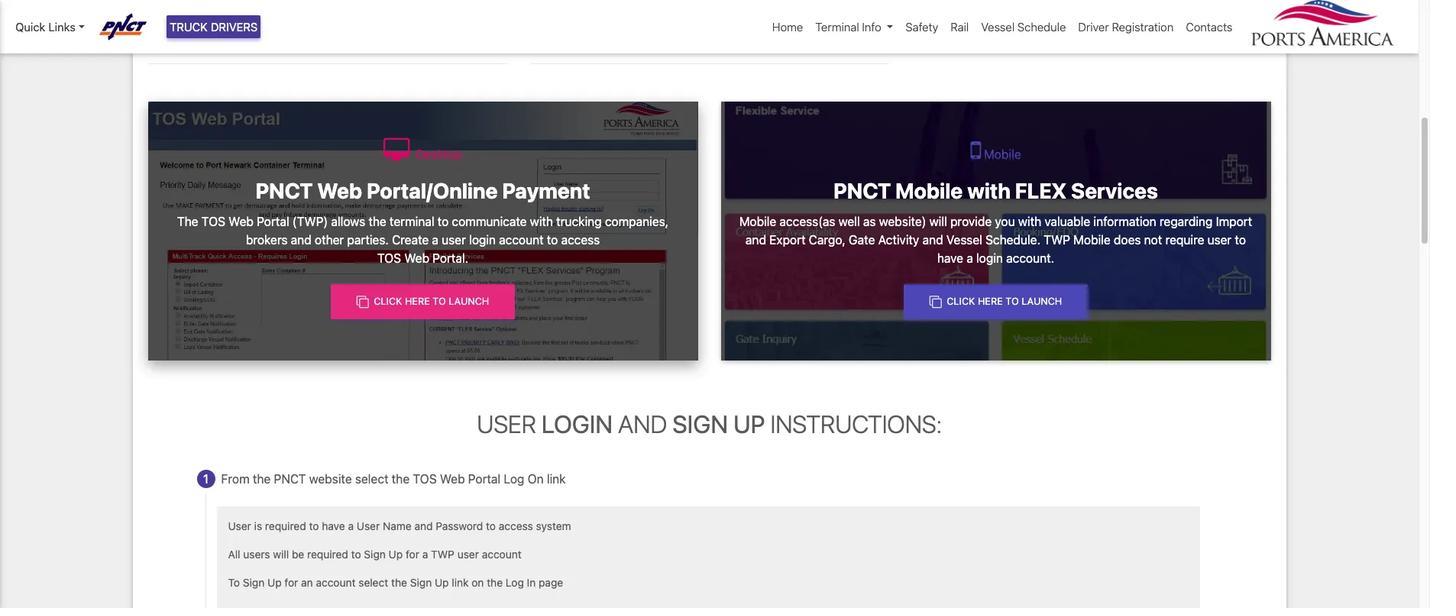 Task type: vqa. For each thing, say whether or not it's contained in the screenshot.
Parties.
yes



Task type: locate. For each thing, give the bounding box(es) containing it.
web down create
[[405, 251, 430, 265]]

1 vertical spatial vessel
[[947, 233, 983, 247]]

and
[[291, 233, 312, 247], [746, 233, 767, 247], [923, 233, 944, 247], [618, 410, 667, 439], [415, 519, 433, 532]]

page
[[539, 576, 564, 589]]

select
[[355, 472, 389, 486], [359, 576, 389, 589]]

login
[[469, 233, 496, 247], [977, 251, 1004, 265]]

vessel right rail
[[982, 20, 1015, 34]]

user left 'is'
[[228, 519, 251, 532]]

mobile down valuable
[[1074, 233, 1111, 247]]

web
[[317, 178, 362, 203], [229, 215, 254, 228], [405, 251, 430, 265], [440, 472, 465, 486]]

access(as
[[780, 215, 836, 228]]

2 horizontal spatial with
[[1019, 215, 1042, 228]]

pnct left website
[[274, 472, 306, 486]]

1 horizontal spatial for
[[406, 548, 420, 561]]

1 vertical spatial twp
[[431, 548, 455, 561]]

0 horizontal spatial link
[[452, 576, 469, 589]]

home
[[773, 20, 804, 34]]

have down provide
[[938, 251, 964, 265]]

tos up user is required to have a user name and password to access system
[[413, 472, 437, 486]]

launch
[[449, 296, 489, 308]]

the
[[369, 215, 387, 228], [253, 472, 271, 486], [392, 472, 410, 486], [391, 576, 407, 589], [487, 576, 503, 589]]

to down "import"
[[1236, 233, 1247, 247]]

required
[[265, 519, 306, 532], [307, 548, 348, 561]]

for
[[406, 548, 420, 561], [285, 576, 298, 589]]

select right website
[[355, 472, 389, 486]]

to right here
[[433, 296, 446, 308]]

0 horizontal spatial with
[[530, 215, 553, 228]]

login down schedule.
[[977, 251, 1004, 265]]

user up portal.
[[442, 233, 466, 247]]

vessel schedule
[[982, 20, 1067, 34]]

portal left on
[[468, 472, 501, 486]]

1 vertical spatial have
[[322, 519, 345, 532]]

required right 'be'
[[307, 548, 348, 561]]

1 horizontal spatial will
[[930, 215, 948, 228]]

1 vertical spatial required
[[307, 548, 348, 561]]

valuable
[[1045, 215, 1091, 228]]

have
[[938, 251, 964, 265], [322, 519, 345, 532]]

user for user login and sign up instructions:
[[477, 410, 536, 439]]

an
[[301, 576, 313, 589]]

link left on
[[452, 576, 469, 589]]

user down password
[[458, 548, 479, 561]]

a down provide
[[967, 251, 974, 265]]

a inside 'mobile access(as well as website) will provide you with valuable information regarding import and export cargo, gate activity and vessel schedule. twp mobile does not require user to have a login account.'
[[967, 251, 974, 265]]

1 vertical spatial access
[[499, 519, 533, 532]]

2 horizontal spatial user
[[477, 410, 536, 439]]

user left name
[[357, 519, 380, 532]]

will left 'be'
[[273, 548, 289, 561]]

0 vertical spatial portal
[[257, 215, 289, 228]]

for down user is required to have a user name and password to access system
[[406, 548, 420, 561]]

1 horizontal spatial have
[[938, 251, 964, 265]]

twp down valuable
[[1044, 233, 1071, 247]]

tos right the
[[202, 215, 225, 228]]

0 vertical spatial have
[[938, 251, 964, 265]]

users
[[243, 548, 270, 561]]

user
[[442, 233, 466, 247], [1208, 233, 1232, 247], [458, 548, 479, 561]]

mobile
[[985, 148, 1022, 161], [896, 178, 963, 203], [740, 215, 777, 228], [1074, 233, 1111, 247]]

gate
[[849, 233, 875, 247]]

0 horizontal spatial tos
[[202, 215, 225, 228]]

regarding
[[1160, 215, 1213, 228]]

a down user is required to have a user name and password to access system
[[422, 548, 428, 561]]

portal inside the tos web portal (twp) allows the terminal to communicate with trucking companies, brokers and other parties. create a user login account to access tos web portal.
[[257, 215, 289, 228]]

a up all users will be required to sign up for a twp user account
[[348, 519, 354, 532]]

log
[[504, 472, 525, 486], [506, 576, 524, 589]]

vessel down provide
[[947, 233, 983, 247]]

user login and sign up instructions:
[[477, 410, 942, 439]]

access inside the tos web portal (twp) allows the terminal to communicate with trucking companies, brokers and other parties. create a user login account to access tos web portal.
[[561, 233, 600, 247]]

to up the to sign up for an account select the sign up link on the log in page
[[351, 548, 361, 561]]

1 horizontal spatial portal
[[468, 472, 501, 486]]

0 horizontal spatial twp
[[431, 548, 455, 561]]

all
[[228, 548, 240, 561]]

web up brokers
[[229, 215, 254, 228]]

link
[[547, 472, 566, 486], [452, 576, 469, 589]]

1 horizontal spatial required
[[307, 548, 348, 561]]

instructions:
[[771, 410, 942, 439]]

will inside 'mobile access(as well as website) will provide you with valuable information regarding import and export cargo, gate activity and vessel schedule. twp mobile does not require user to have a login account.'
[[930, 215, 948, 228]]

portal
[[257, 215, 289, 228], [468, 472, 501, 486]]

not
[[1145, 233, 1163, 247]]

portal up brokers
[[257, 215, 289, 228]]

0 horizontal spatial for
[[285, 576, 298, 589]]

access
[[561, 233, 600, 247], [499, 519, 533, 532]]

schedule
[[1018, 20, 1067, 34]]

be
[[292, 548, 304, 561]]

will
[[930, 215, 948, 228], [273, 548, 289, 561]]

with right the 'you'
[[1019, 215, 1042, 228]]

0 vertical spatial for
[[406, 548, 420, 561]]

click here to launch
[[371, 296, 489, 308]]

the up user is required to have a user name and password to access system
[[392, 472, 410, 486]]

the right on
[[487, 576, 503, 589]]

links
[[48, 20, 76, 34]]

quick links link
[[15, 18, 85, 36]]

truck drivers link
[[167, 15, 261, 39]]

vessel
[[982, 20, 1015, 34], [947, 233, 983, 247]]

account down the communicate at top left
[[499, 233, 544, 247]]

user is required to have a user name and password to access system
[[228, 519, 572, 532]]

0 vertical spatial will
[[930, 215, 948, 228]]

provide
[[951, 215, 992, 228]]

you
[[996, 215, 1016, 228]]

driver
[[1079, 20, 1110, 34]]

up
[[734, 410, 766, 439], [389, 548, 403, 561], [268, 576, 282, 589], [435, 576, 449, 589]]

1 vertical spatial link
[[452, 576, 469, 589]]

safety
[[906, 20, 939, 34]]

account
[[499, 233, 544, 247], [482, 548, 522, 561], [316, 576, 356, 589]]

brokers
[[246, 233, 288, 247]]

information
[[1094, 215, 1157, 228]]

mobile access(as well as website) will provide you with valuable information regarding import and export cargo, gate activity and vessel schedule. twp mobile does not require user to have a login account.
[[740, 215, 1253, 265]]

1 horizontal spatial access
[[561, 233, 600, 247]]

1 horizontal spatial twp
[[1044, 233, 1071, 247]]

2 horizontal spatial tos
[[413, 472, 437, 486]]

tos down create
[[377, 251, 401, 265]]

login down the communicate at top left
[[469, 233, 496, 247]]

1 vertical spatial tos
[[377, 251, 401, 265]]

user down "import"
[[1208, 233, 1232, 247]]

set
[[241, 38, 260, 52]]

with up the 'you'
[[968, 178, 1011, 203]]

drivers
[[211, 20, 258, 34]]

contacts
[[1187, 20, 1233, 34]]

access down trucking
[[561, 233, 600, 247]]

with down payment
[[530, 215, 553, 228]]

account right an
[[316, 576, 356, 589]]

user inside 'mobile access(as well as website) will provide you with valuable information regarding import and export cargo, gate activity and vessel schedule. twp mobile does not require user to have a login account.'
[[1208, 233, 1232, 247]]

log left in
[[506, 576, 524, 589]]

1 horizontal spatial tos
[[377, 251, 401, 265]]

access left system at the bottom left
[[499, 519, 533, 532]]

0 horizontal spatial required
[[265, 519, 306, 532]]

0 vertical spatial required
[[265, 519, 306, 532]]

to down website
[[309, 519, 319, 532]]

1 vertical spatial login
[[977, 251, 1004, 265]]

will left provide
[[930, 215, 948, 228]]

user up on
[[477, 410, 536, 439]]

pnct
[[256, 178, 313, 203], [834, 178, 891, 203], [274, 472, 306, 486]]

and down (twp) on the top left of page
[[291, 233, 312, 247]]

select down all users will be required to sign up for a twp user account
[[359, 576, 389, 589]]

2 vertical spatial tos
[[413, 472, 437, 486]]

a up portal.
[[432, 233, 439, 247]]

0 vertical spatial login
[[469, 233, 496, 247]]

0 horizontal spatial access
[[499, 519, 533, 532]]

0 horizontal spatial portal
[[257, 215, 289, 228]]

to
[[228, 576, 240, 589]]

clone image
[[930, 296, 942, 308]]

clone image
[[357, 296, 369, 308]]

the tos web portal (twp) allows the terminal to communicate with trucking companies, brokers and other parties. create a user login account to access tos web portal.
[[177, 215, 669, 265]]

to
[[438, 215, 449, 228], [547, 233, 558, 247], [1236, 233, 1247, 247], [433, 296, 446, 308], [309, 519, 319, 532], [486, 519, 496, 532], [351, 548, 361, 561]]

0 vertical spatial log
[[504, 472, 525, 486]]

password
[[436, 519, 483, 532]]

for left an
[[285, 576, 298, 589]]

1 vertical spatial will
[[273, 548, 289, 561]]

0 horizontal spatial user
[[228, 519, 251, 532]]

account up on
[[482, 548, 522, 561]]

0 vertical spatial account
[[499, 233, 544, 247]]

and left export
[[746, 233, 767, 247]]

0 vertical spatial link
[[547, 472, 566, 486]]

0 vertical spatial twp
[[1044, 233, 1071, 247]]

twp inside 'mobile access(as well as website) will provide you with valuable information regarding import and export cargo, gate activity and vessel schedule. twp mobile does not require user to have a login account.'
[[1044, 233, 1071, 247]]

1 vertical spatial portal
[[468, 472, 501, 486]]

with
[[968, 178, 1011, 203], [530, 215, 553, 228], [1019, 215, 1042, 228]]

twp down password
[[431, 548, 455, 561]]

twp
[[1044, 233, 1071, 247], [431, 548, 455, 561]]

link right on
[[547, 472, 566, 486]]

export
[[770, 233, 806, 247]]

sign
[[673, 410, 728, 439], [364, 548, 386, 561], [243, 576, 265, 589], [410, 576, 432, 589]]

log left on
[[504, 472, 525, 486]]

the up parties.
[[369, 215, 387, 228]]

1 horizontal spatial login
[[977, 251, 1004, 265]]

0 vertical spatial access
[[561, 233, 600, 247]]

to right password
[[486, 519, 496, 532]]

1
[[203, 472, 209, 486]]

pnct up (twp) on the top left of page
[[256, 178, 313, 203]]

required right 'is'
[[265, 519, 306, 532]]

have down website
[[322, 519, 345, 532]]

tos
[[202, 215, 225, 228], [377, 251, 401, 265], [413, 472, 437, 486]]

pnct up 'as'
[[834, 178, 891, 203]]

0 horizontal spatial login
[[469, 233, 496, 247]]



Task type: describe. For each thing, give the bounding box(es) containing it.
and right activity
[[923, 233, 944, 247]]

1 vertical spatial for
[[285, 576, 298, 589]]

(twp)
[[293, 215, 328, 228]]

registration
[[1113, 20, 1174, 34]]

with inside the tos web portal (twp) allows the terminal to communicate with trucking companies, brokers and other parties. create a user login account to access tos web portal.
[[530, 215, 553, 228]]

website)
[[880, 215, 927, 228]]

mobile up export
[[740, 215, 777, 228]]

allows
[[331, 215, 365, 228]]

to down trucking
[[547, 233, 558, 247]]

well
[[839, 215, 860, 228]]

on
[[528, 472, 544, 486]]

2 vertical spatial account
[[316, 576, 356, 589]]

pnct for pnct mobile with flex services
[[834, 178, 891, 203]]

all users will be required to sign up for a twp user account
[[228, 548, 522, 561]]

1 vertical spatial log
[[506, 576, 524, 589]]

notifications
[[292, 38, 362, 52]]

home link
[[767, 12, 810, 42]]

set alert notifications via email
[[241, 38, 414, 52]]

trucking
[[557, 215, 602, 228]]

and right name
[[415, 519, 433, 532]]

terminal
[[816, 20, 860, 34]]

login inside 'mobile access(as well as website) will provide you with valuable information regarding import and export cargo, gate activity and vessel schedule. twp mobile does not require user to have a login account.'
[[977, 251, 1004, 265]]

vessel schedule link
[[976, 12, 1073, 42]]

in
[[527, 576, 536, 589]]

0 horizontal spatial have
[[322, 519, 345, 532]]

pnct mobile with flex services
[[834, 178, 1159, 203]]

payment
[[502, 178, 591, 203]]

cargo,
[[809, 233, 846, 247]]

companies,
[[605, 215, 669, 228]]

contacts link
[[1180, 12, 1239, 42]]

to right terminal
[[438, 215, 449, 228]]

system
[[536, 519, 572, 532]]

account.
[[1007, 251, 1055, 265]]

0 vertical spatial tos
[[202, 215, 225, 228]]

pnct for pnct web portal/online payment
[[256, 178, 313, 203]]

terminal info
[[816, 20, 882, 34]]

and inside the tos web portal (twp) allows the terminal to communicate with trucking companies, brokers and other parties. create a user login account to access tos web portal.
[[291, 233, 312, 247]]

1 horizontal spatial with
[[968, 178, 1011, 203]]

rail link
[[945, 12, 976, 42]]

and right login
[[618, 410, 667, 439]]

1 vertical spatial account
[[482, 548, 522, 561]]

login inside the tos web portal (twp) allows the terminal to communicate with trucking companies, brokers and other parties. create a user login account to access tos web portal.
[[469, 233, 496, 247]]

truck
[[170, 20, 208, 34]]

pnct web portal/online payment
[[256, 178, 591, 203]]

driver registration
[[1079, 20, 1174, 34]]

flex
[[1016, 178, 1067, 203]]

user for user is required to have a user name and password to access system
[[228, 519, 251, 532]]

via
[[365, 38, 381, 52]]

click here to launch link
[[331, 284, 515, 320]]

0 vertical spatial select
[[355, 472, 389, 486]]

from
[[221, 472, 250, 486]]

from the pnct website select the tos web portal log on link
[[221, 472, 566, 486]]

quick
[[15, 20, 45, 34]]

parties.
[[347, 233, 389, 247]]

terminal
[[390, 215, 435, 228]]

terminal info link
[[810, 12, 900, 42]]

to sign up for an account select the sign up link on the log in page
[[228, 576, 564, 589]]

have inside 'mobile access(as well as website) will provide you with valuable information regarding import and export cargo, gate activity and vessel schedule. twp mobile does not require user to have a login account.'
[[938, 251, 964, 265]]

quick links
[[15, 20, 76, 34]]

0 horizontal spatial will
[[273, 548, 289, 561]]

1 horizontal spatial user
[[357, 519, 380, 532]]

with inside 'mobile access(as well as website) will provide you with valuable information regarding import and export cargo, gate activity and vessel schedule. twp mobile does not require user to have a login account.'
[[1019, 215, 1042, 228]]

1 vertical spatial select
[[359, 576, 389, 589]]

the
[[177, 215, 198, 228]]

create
[[392, 233, 429, 247]]

login
[[542, 410, 613, 439]]

the down all users will be required to sign up for a twp user account
[[391, 576, 407, 589]]

safety link
[[900, 12, 945, 42]]

user inside the tos web portal (twp) allows the terminal to communicate with trucking companies, brokers and other parties. create a user login account to access tos web portal.
[[442, 233, 466, 247]]

does
[[1114, 233, 1142, 247]]

schedule.
[[986, 233, 1041, 247]]

vessel inside 'mobile access(as well as website) will provide you with valuable information regarding import and export cargo, gate activity and vessel schedule. twp mobile does not require user to have a login account.'
[[947, 233, 983, 247]]

email
[[384, 38, 414, 52]]

rail
[[951, 20, 969, 34]]

website
[[309, 472, 352, 486]]

click
[[374, 296, 402, 308]]

driver registration link
[[1073, 12, 1180, 42]]

desktop
[[413, 148, 462, 161]]

name
[[383, 519, 412, 532]]

require
[[1166, 233, 1205, 247]]

alert
[[263, 38, 289, 52]]

mobile up 'pnct mobile with flex services'
[[985, 148, 1022, 161]]

communicate
[[452, 215, 527, 228]]

truck drivers
[[170, 20, 258, 34]]

the inside the tos web portal (twp) allows the terminal to communicate with trucking companies, brokers and other parties. create a user login account to access tos web portal.
[[369, 215, 387, 228]]

a inside the tos web portal (twp) allows the terminal to communicate with trucking companies, brokers and other parties. create a user login account to access tos web portal.
[[432, 233, 439, 247]]

0 vertical spatial vessel
[[982, 20, 1015, 34]]

is
[[254, 519, 262, 532]]

info
[[863, 20, 882, 34]]

web up allows
[[317, 178, 362, 203]]

to inside 'mobile access(as well as website) will provide you with valuable information regarding import and export cargo, gate activity and vessel schedule. twp mobile does not require user to have a login account.'
[[1236, 233, 1247, 247]]

import
[[1217, 215, 1253, 228]]

activity
[[879, 233, 920, 247]]

mobile up website)
[[896, 178, 963, 203]]

here
[[405, 296, 430, 308]]

web up password
[[440, 472, 465, 486]]

portal.
[[433, 251, 469, 265]]

account inside the tos web portal (twp) allows the terminal to communicate with trucking companies, brokers and other parties. create a user login account to access tos web portal.
[[499, 233, 544, 247]]

the right from
[[253, 472, 271, 486]]

other
[[315, 233, 344, 247]]

on
[[472, 576, 484, 589]]

as
[[864, 215, 876, 228]]

portal/online
[[367, 178, 498, 203]]

1 horizontal spatial link
[[547, 472, 566, 486]]



